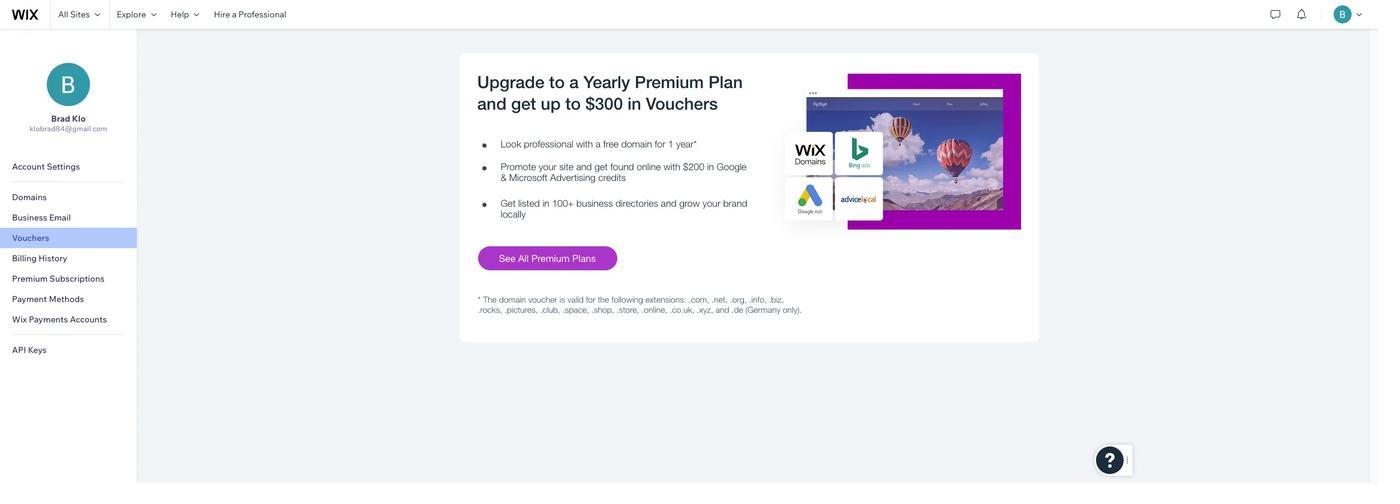 Task type: locate. For each thing, give the bounding box(es) containing it.
all
[[58, 9, 68, 20]]

methods
[[49, 294, 84, 305]]

payment
[[12, 294, 47, 305]]

subscriptions
[[50, 274, 104, 285]]

keys
[[28, 345, 47, 356]]

api
[[12, 345, 26, 356]]

billing history
[[12, 253, 67, 264]]

wix payments accounts
[[12, 315, 107, 325]]

help button
[[164, 0, 207, 29]]

premium subscriptions
[[12, 274, 104, 285]]

accounts
[[70, 315, 107, 325]]

payment methods
[[12, 294, 84, 305]]

wix
[[12, 315, 27, 325]]

payments
[[29, 315, 68, 325]]

hire
[[214, 9, 230, 20]]

klo
[[72, 113, 86, 124]]

account settings
[[12, 161, 80, 172]]

wix payments accounts link
[[0, 310, 137, 330]]

vouchers
[[12, 233, 49, 244]]

account settings link
[[0, 157, 137, 177]]

business email link
[[0, 208, 137, 228]]

domains
[[12, 192, 47, 203]]



Task type: vqa. For each thing, say whether or not it's contained in the screenshot.
1st Daily from the bottom
no



Task type: describe. For each thing, give the bounding box(es) containing it.
api keys link
[[0, 340, 137, 361]]

help
[[171, 9, 189, 20]]

hire a professional
[[214, 9, 286, 20]]

billing
[[12, 253, 37, 264]]

a
[[232, 9, 237, 20]]

email
[[49, 212, 71, 223]]

brad klo klobrad84@gmail.com
[[30, 113, 107, 133]]

brad
[[51, 113, 70, 124]]

history
[[39, 253, 67, 264]]

professional
[[239, 9, 286, 20]]

premium subscriptions link
[[0, 269, 137, 289]]

sidebar element
[[0, 29, 137, 484]]

vouchers link
[[0, 228, 137, 249]]

business
[[12, 212, 47, 223]]

payment methods link
[[0, 289, 137, 310]]

klobrad84@gmail.com
[[30, 124, 107, 133]]

billing history link
[[0, 249, 137, 269]]

domains link
[[0, 187, 137, 208]]

api keys
[[12, 345, 47, 356]]

sites
[[70, 9, 90, 20]]

hire a professional link
[[207, 0, 294, 29]]

business email
[[12, 212, 71, 223]]

settings
[[47, 161, 80, 172]]

explore
[[117, 9, 146, 20]]

all sites
[[58, 9, 90, 20]]

premium
[[12, 274, 48, 285]]

account
[[12, 161, 45, 172]]



